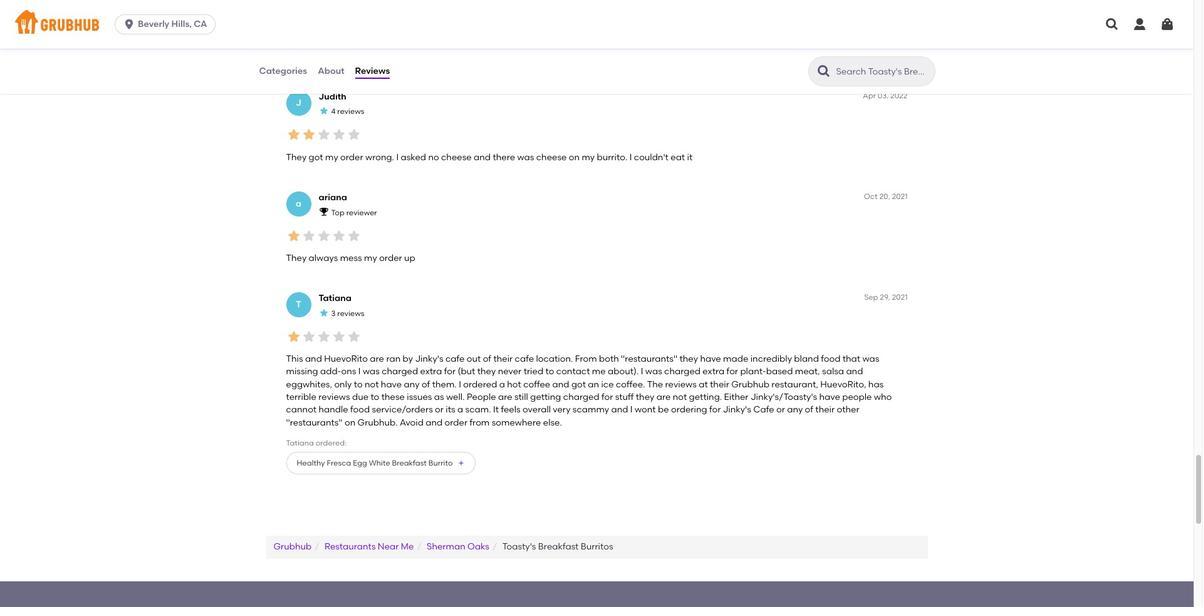 Task type: describe. For each thing, give the bounding box(es) containing it.
ordering
[[671, 405, 707, 416]]

burrito inside healthy fresca egg white breakfast burrito button
[[428, 459, 453, 468]]

salsa
[[822, 367, 844, 377]]

about
[[318, 66, 344, 76]]

who
[[874, 392, 892, 403]]

asked
[[401, 152, 426, 163]]

jinky's/toasty's
[[751, 392, 817, 403]]

for up them.
[[444, 367, 456, 377]]

from
[[575, 354, 597, 365]]

by
[[403, 354, 413, 365]]

2 horizontal spatial charged
[[664, 367, 701, 377]]

location.
[[536, 354, 573, 365]]

beverly hills, ca
[[138, 19, 207, 29]]

ice
[[601, 380, 614, 390]]

was right ons
[[363, 367, 380, 377]]

i up coffee.
[[641, 367, 643, 377]]

apr 03, 2022
[[863, 91, 908, 100]]

svg image
[[1132, 17, 1147, 32]]

1 vertical spatial their
[[710, 380, 729, 390]]

meat
[[297, 52, 316, 61]]

wrong.
[[365, 152, 394, 163]]

incredibly
[[750, 354, 792, 365]]

eggwhites,
[[286, 380, 332, 390]]

people
[[467, 392, 496, 403]]

very
[[553, 405, 571, 416]]

ca
[[194, 19, 207, 29]]

somewhere
[[492, 418, 541, 428]]

2022
[[890, 91, 908, 100]]

toasty's
[[502, 542, 536, 553]]

up
[[404, 253, 415, 264]]

healthy fresca egg white breakfast burrito
[[297, 459, 453, 468]]

0 horizontal spatial got
[[309, 152, 323, 163]]

an
[[588, 380, 599, 390]]

has
[[868, 380, 884, 390]]

huevorito,
[[820, 380, 866, 390]]

29,
[[880, 293, 890, 302]]

ariana
[[319, 192, 347, 203]]

reviews left at
[[665, 380, 697, 390]]

4 reviews
[[331, 107, 364, 116]]

wont
[[635, 405, 656, 416]]

meat eater breakfast burrito button
[[286, 46, 423, 68]]

hot
[[507, 380, 521, 390]]

ordered: for tatiana ordered:
[[316, 439, 347, 448]]

1 horizontal spatial order
[[379, 253, 402, 264]]

made
[[723, 354, 748, 365]]

03,
[[878, 91, 889, 100]]

for down ice
[[602, 392, 613, 403]]

they got my order wrong.  i asked no cheese and there was cheese on my burrito.  i couldn't eat it
[[286, 152, 693, 163]]

both
[[599, 354, 619, 365]]

beverly hills, ca button
[[115, 14, 220, 34]]

near
[[378, 542, 399, 553]]

1 vertical spatial grubhub
[[274, 542, 312, 553]]

and down that at bottom right
[[846, 367, 863, 377]]

0 horizontal spatial "restaurants"
[[286, 418, 342, 428]]

0 horizontal spatial are
[[370, 354, 384, 365]]

categories
[[259, 66, 307, 76]]

egg
[[353, 459, 367, 468]]

mess
[[340, 253, 362, 264]]

grubhub.
[[357, 418, 398, 428]]

grubhub link
[[274, 542, 312, 553]]

and down stuff
[[611, 405, 628, 416]]

1 vertical spatial of
[[422, 380, 430, 390]]

coffee
[[523, 380, 550, 390]]

never
[[498, 367, 522, 377]]

0 vertical spatial they
[[680, 354, 698, 365]]

at
[[699, 380, 708, 390]]

burritos
[[581, 542, 613, 553]]

plus icon image for healthy fresca egg white breakfast burrito
[[458, 460, 465, 468]]

j
[[296, 98, 301, 108]]

avoid
[[400, 418, 424, 428]]

couldn't
[[634, 152, 669, 163]]

2 vertical spatial they
[[636, 392, 654, 403]]

getting
[[530, 392, 561, 403]]

they for they got my order wrong.  i asked no cheese and there was cheese on my burrito.  i couldn't eat it
[[286, 152, 307, 163]]

hills,
[[171, 19, 192, 29]]

reviews right 4
[[337, 107, 364, 116]]

1 horizontal spatial svg image
[[1105, 17, 1120, 32]]

i right burrito.
[[630, 152, 632, 163]]

1 horizontal spatial are
[[498, 392, 512, 403]]

other
[[837, 405, 859, 416]]

for down getting.
[[709, 405, 721, 416]]

ons
[[341, 367, 356, 377]]

handle
[[319, 405, 348, 416]]

2 cheese from the left
[[536, 152, 567, 163]]

0 horizontal spatial food
[[350, 405, 370, 416]]

cafe
[[753, 405, 774, 416]]

categories button
[[258, 49, 308, 94]]

ordered: for glenn  ordered:
[[310, 32, 340, 41]]

0 vertical spatial not
[[365, 380, 379, 390]]

1 vertical spatial not
[[673, 392, 687, 403]]

2021 for this and huevorito are ran by jinky's cafe out of their cafe location. from both "restaurants" they have made incredibly bland food that was missing add-ons i was charged extra for (but they never tried to contact me about). i was charged extra for plant-based meat, salsa and eggwhites, only to not have any of them. i ordered a hot coffee and got an ice coffee. the reviews at their grubhub restaurant, huevorito, has terrible reviews due to these issues as well. people are still getting charged for stuff they are not getting. either jinky's/toasty's have people who cannot handle food service/orders or its a scam. it feels overall very scammy and i wont be ordering for jinky's cafe or any of their other "restaurants" on grubhub. avoid and order from somewhere else.
[[892, 293, 908, 302]]

the
[[647, 380, 663, 390]]

meat eater breakfast burrito
[[297, 52, 399, 61]]

2 horizontal spatial svg image
[[1160, 17, 1175, 32]]

1 vertical spatial have
[[381, 380, 402, 390]]

2 vertical spatial to
[[371, 392, 379, 403]]

0 horizontal spatial order
[[340, 152, 363, 163]]

20,
[[879, 192, 890, 201]]

3 reviews
[[331, 309, 364, 318]]

that
[[843, 354, 860, 365]]

(but
[[458, 367, 475, 377]]

0 vertical spatial any
[[404, 380, 420, 390]]

restaurants
[[325, 542, 376, 553]]

eater
[[317, 52, 337, 61]]

ran
[[386, 354, 401, 365]]

i left asked
[[396, 152, 399, 163]]

there
[[493, 152, 515, 163]]

svg image inside beverly hills, ca button
[[123, 18, 135, 31]]

breakfast inside button
[[339, 52, 373, 61]]

0 vertical spatial a
[[296, 199, 301, 209]]

meat,
[[795, 367, 820, 377]]

sherman oaks link
[[427, 542, 489, 553]]

1 extra from the left
[[420, 367, 442, 377]]

sherman
[[427, 542, 465, 553]]

1 horizontal spatial have
[[700, 354, 721, 365]]

beverly
[[138, 19, 169, 29]]

was right there
[[517, 152, 534, 163]]

eat
[[671, 152, 685, 163]]

2 vertical spatial breakfast
[[538, 542, 579, 553]]

judith
[[319, 91, 346, 102]]

and right avoid
[[426, 418, 443, 428]]

still
[[514, 392, 528, 403]]

coffee.
[[616, 380, 645, 390]]



Task type: vqa. For each thing, say whether or not it's contained in the screenshot.
the topmost they
yes



Task type: locate. For each thing, give the bounding box(es) containing it.
to right the due
[[371, 392, 379, 403]]

order
[[340, 152, 363, 163], [379, 253, 402, 264], [445, 418, 468, 428]]

its
[[446, 405, 455, 416]]

burrito up reviews
[[375, 52, 399, 61]]

and
[[474, 152, 491, 163], [305, 354, 322, 365], [846, 367, 863, 377], [552, 380, 569, 390], [611, 405, 628, 416], [426, 418, 443, 428]]

have down the huevorito,
[[819, 392, 840, 403]]

2 vertical spatial their
[[815, 405, 835, 416]]

charged up scammy
[[563, 392, 599, 403]]

of
[[483, 354, 491, 365], [422, 380, 430, 390], [805, 405, 813, 416]]

got up ariana
[[309, 152, 323, 163]]

or left the its
[[435, 405, 444, 416]]

1 vertical spatial ordered:
[[316, 439, 347, 448]]

0 horizontal spatial cheese
[[441, 152, 472, 163]]

about).
[[608, 367, 639, 377]]

tatiana for tatiana ordered:
[[286, 439, 314, 448]]

they down j
[[286, 152, 307, 163]]

0 vertical spatial breakfast
[[339, 52, 373, 61]]

0 vertical spatial burrito
[[375, 52, 399, 61]]

have left made
[[700, 354, 721, 365]]

0 horizontal spatial breakfast
[[339, 52, 373, 61]]

tried
[[524, 367, 543, 377]]

0 horizontal spatial any
[[404, 380, 420, 390]]

it
[[687, 152, 693, 163]]

0 vertical spatial ordered:
[[310, 32, 340, 41]]

2 they from the top
[[286, 253, 307, 264]]

0 vertical spatial got
[[309, 152, 323, 163]]

0 horizontal spatial to
[[354, 380, 363, 390]]

star icon image
[[319, 106, 329, 116], [286, 127, 301, 143], [301, 127, 316, 143], [316, 127, 331, 143], [331, 127, 346, 143], [346, 127, 361, 143], [286, 228, 301, 244], [301, 228, 316, 244], [316, 228, 331, 244], [331, 228, 346, 244], [346, 228, 361, 244], [319, 308, 329, 318], [286, 329, 301, 345], [301, 329, 316, 345], [316, 329, 331, 345], [331, 329, 346, 345], [346, 329, 361, 345]]

plant-
[[740, 367, 766, 377]]

1 or from the left
[[435, 405, 444, 416]]

2 2021 from the top
[[892, 293, 908, 302]]

of right out
[[483, 354, 491, 365]]

1 horizontal spatial breakfast
[[392, 459, 427, 468]]

sep
[[864, 293, 878, 302]]

2 horizontal spatial have
[[819, 392, 840, 403]]

plus icon image inside healthy fresca egg white breakfast burrito button
[[458, 460, 465, 468]]

toasty's breakfast burritos
[[502, 542, 613, 553]]

i up the well.
[[459, 380, 461, 390]]

jinky's
[[415, 354, 443, 365], [723, 405, 751, 416]]

2021 for they always mess my order up
[[892, 192, 908, 201]]

svg image right svg image
[[1160, 17, 1175, 32]]

plus icon image
[[404, 53, 412, 61], [458, 460, 465, 468]]

1 vertical spatial a
[[499, 380, 505, 390]]

any up issues
[[404, 380, 420, 390]]

1 vertical spatial jinky's
[[723, 405, 751, 416]]

grubhub left restaurants
[[274, 542, 312, 553]]

0 horizontal spatial burrito
[[375, 52, 399, 61]]

"restaurants"
[[621, 354, 677, 365], [286, 418, 342, 428]]

got down contact
[[571, 380, 586, 390]]

0 vertical spatial order
[[340, 152, 363, 163]]

sep 29, 2021
[[864, 293, 908, 302]]

a left hot
[[499, 380, 505, 390]]

1 vertical spatial on
[[345, 418, 355, 428]]

1 they from the top
[[286, 152, 307, 163]]

and down contact
[[552, 380, 569, 390]]

0 vertical spatial to
[[545, 367, 554, 377]]

out
[[467, 354, 481, 365]]

for down made
[[727, 367, 738, 377]]

their left other
[[815, 405, 835, 416]]

1 horizontal spatial a
[[457, 405, 463, 416]]

0 horizontal spatial cafe
[[445, 354, 465, 365]]

0 horizontal spatial grubhub
[[274, 542, 312, 553]]

apr
[[863, 91, 876, 100]]

1 horizontal spatial on
[[569, 152, 580, 163]]

1 vertical spatial "restaurants"
[[286, 418, 342, 428]]

terrible
[[286, 392, 316, 403]]

svg image
[[1105, 17, 1120, 32], [1160, 17, 1175, 32], [123, 18, 135, 31]]

i
[[396, 152, 399, 163], [630, 152, 632, 163], [358, 367, 361, 377], [641, 367, 643, 377], [459, 380, 461, 390], [630, 405, 633, 416]]

1 2021 from the top
[[892, 192, 908, 201]]

food up salsa
[[821, 354, 840, 365]]

0 horizontal spatial their
[[493, 354, 513, 365]]

0 vertical spatial grubhub
[[731, 380, 769, 390]]

reviews button
[[354, 49, 391, 94]]

service/orders
[[372, 405, 433, 416]]

2 vertical spatial have
[[819, 392, 840, 403]]

1 horizontal spatial extra
[[703, 367, 725, 377]]

was right that at bottom right
[[862, 354, 879, 365]]

their right at
[[710, 380, 729, 390]]

of up issues
[[422, 380, 430, 390]]

top reviewer
[[331, 208, 377, 217]]

1 horizontal spatial "restaurants"
[[621, 354, 677, 365]]

1 horizontal spatial or
[[776, 405, 785, 416]]

charged down ran
[[382, 367, 418, 377]]

cafe up 'tried'
[[515, 354, 534, 365]]

got inside the this and huevorito are ran by jinky's cafe out of their cafe location. from both "restaurants" they have made incredibly bland food that was missing add-ons i was charged extra for (but they never tried to contact me about). i was charged extra for plant-based meat, salsa and eggwhites, only to not have any of them. i ordered a hot coffee and got an ice coffee. the reviews at their grubhub restaurant, huevorito, has terrible reviews due to these issues as well. people are still getting charged for stuff they are not getting. either jinky's/toasty's have people who cannot handle food service/orders or its a scam. it feels overall very scammy and i wont be ordering for jinky's cafe or any of their other "restaurants" on grubhub. avoid and order from somewhere else.
[[571, 380, 586, 390]]

1 vertical spatial plus icon image
[[458, 460, 465, 468]]

1 horizontal spatial of
[[483, 354, 491, 365]]

2021 right 20,
[[892, 192, 908, 201]]

ordered: up fresca
[[316, 439, 347, 448]]

oct 20, 2021
[[864, 192, 908, 201]]

1 cafe from the left
[[445, 354, 465, 365]]

1 horizontal spatial to
[[371, 392, 379, 403]]

food
[[821, 354, 840, 365], [350, 405, 370, 416]]

2 vertical spatial a
[[457, 405, 463, 416]]

these
[[381, 392, 405, 403]]

glenn  ordered:
[[286, 32, 340, 41]]

grubhub
[[731, 380, 769, 390], [274, 542, 312, 553]]

1 vertical spatial food
[[350, 405, 370, 416]]

on
[[569, 152, 580, 163], [345, 418, 355, 428]]

healthy
[[297, 459, 325, 468]]

top
[[331, 208, 345, 217]]

1 vertical spatial tatiana
[[286, 439, 314, 448]]

my up ariana
[[325, 152, 338, 163]]

are left ran
[[370, 354, 384, 365]]

extra
[[420, 367, 442, 377], [703, 367, 725, 377]]

2 horizontal spatial order
[[445, 418, 468, 428]]

2 horizontal spatial are
[[657, 392, 671, 403]]

t
[[296, 300, 301, 310]]

2 horizontal spatial a
[[499, 380, 505, 390]]

or
[[435, 405, 444, 416], [776, 405, 785, 416]]

i right ons
[[358, 367, 361, 377]]

cheese
[[441, 152, 472, 163], [536, 152, 567, 163]]

they left always at left
[[286, 253, 307, 264]]

2 extra from the left
[[703, 367, 725, 377]]

add-
[[320, 367, 341, 377]]

reviews
[[337, 107, 364, 116], [337, 309, 364, 318], [665, 380, 697, 390], [318, 392, 350, 403]]

2 horizontal spatial my
[[582, 152, 595, 163]]

svg image left the beverly
[[123, 18, 135, 31]]

order inside the this and huevorito are ran by jinky's cafe out of their cafe location. from both "restaurants" they have made incredibly bland food that was missing add-ons i was charged extra for (but they never tried to contact me about). i was charged extra for plant-based meat, salsa and eggwhites, only to not have any of them. i ordered a hot coffee and got an ice coffee. the reviews at their grubhub restaurant, huevorito, has terrible reviews due to these issues as well. people are still getting charged for stuff they are not getting. either jinky's/toasty's have people who cannot handle food service/orders or its a scam. it feels overall very scammy and i wont be ordering for jinky's cafe or any of their other "restaurants" on grubhub. avoid and order from somewhere else.
[[445, 418, 468, 428]]

0 horizontal spatial or
[[435, 405, 444, 416]]

1 horizontal spatial any
[[787, 405, 803, 416]]

plus icon image for meat eater breakfast burrito
[[404, 53, 412, 61]]

0 horizontal spatial not
[[365, 380, 379, 390]]

0 horizontal spatial tatiana
[[286, 439, 314, 448]]

they for they always mess my order up
[[286, 253, 307, 264]]

reviews right 3
[[337, 309, 364, 318]]

of down jinky's/toasty's
[[805, 405, 813, 416]]

not up the ordering
[[673, 392, 687, 403]]

charged up at
[[664, 367, 701, 377]]

search icon image
[[816, 64, 831, 79]]

tatiana ordered:
[[286, 439, 347, 448]]

reviews up "handle"
[[318, 392, 350, 403]]

1 horizontal spatial food
[[821, 354, 840, 365]]

fresca
[[327, 459, 351, 468]]

have
[[700, 354, 721, 365], [381, 380, 402, 390], [819, 392, 840, 403]]

0 horizontal spatial of
[[422, 380, 430, 390]]

not
[[365, 380, 379, 390], [673, 392, 687, 403]]

any down jinky's/toasty's
[[787, 405, 803, 416]]

or down jinky's/toasty's
[[776, 405, 785, 416]]

feels
[[501, 405, 521, 416]]

breakfast right white
[[392, 459, 427, 468]]

my left burrito.
[[582, 152, 595, 163]]

no
[[428, 152, 439, 163]]

extra up them.
[[420, 367, 442, 377]]

3
[[331, 309, 336, 318]]

they up wont
[[636, 392, 654, 403]]

cafe
[[445, 354, 465, 365], [515, 354, 534, 365]]

this and huevorito are ran by jinky's cafe out of their cafe location. from both "restaurants" they have made incredibly bland food that was missing add-ons i was charged extra for (but they never tried to contact me about). i was charged extra for plant-based meat, salsa and eggwhites, only to not have any of them. i ordered a hot coffee and got an ice coffee. the reviews at their grubhub restaurant, huevorito, has terrible reviews due to these issues as well. people are still getting charged for stuff they are not getting. either jinky's/toasty's have people who cannot handle food service/orders or its a scam. it feels overall very scammy and i wont be ordering for jinky's cafe or any of their other "restaurants" on grubhub. avoid and order from somewhere else.
[[286, 354, 892, 428]]

have up 'these'
[[381, 380, 402, 390]]

4
[[331, 107, 336, 116]]

me
[[401, 542, 414, 553]]

bland
[[794, 354, 819, 365]]

2 vertical spatial of
[[805, 405, 813, 416]]

0 horizontal spatial a
[[296, 199, 301, 209]]

2 horizontal spatial of
[[805, 405, 813, 416]]

they up getting.
[[680, 354, 698, 365]]

1 horizontal spatial not
[[673, 392, 687, 403]]

tatiana for tatiana
[[319, 293, 352, 304]]

2 horizontal spatial they
[[680, 354, 698, 365]]

0 vertical spatial have
[[700, 354, 721, 365]]

on down "handle"
[[345, 418, 355, 428]]

food down the due
[[350, 405, 370, 416]]

extra up at
[[703, 367, 725, 377]]

white
[[369, 459, 390, 468]]

svg image left svg image
[[1105, 17, 1120, 32]]

1 cheese from the left
[[441, 152, 472, 163]]

restaurants near me link
[[325, 542, 414, 553]]

glenn
[[286, 32, 308, 41]]

0 vertical spatial plus icon image
[[404, 53, 412, 61]]

ordered: up eater
[[310, 32, 340, 41]]

tatiana up 3
[[319, 293, 352, 304]]

burrito down the its
[[428, 459, 453, 468]]

their up never
[[493, 354, 513, 365]]

1 vertical spatial order
[[379, 253, 402, 264]]

grubhub inside the this and huevorito are ran by jinky's cafe out of their cafe location. from both "restaurants" they have made incredibly bland food that was missing add-ons i was charged extra for (but they never tried to contact me about). i was charged extra for plant-based meat, salsa and eggwhites, only to not have any of them. i ordered a hot coffee and got an ice coffee. the reviews at their grubhub restaurant, huevorito, has terrible reviews due to these issues as well. people are still getting charged for stuff they are not getting. either jinky's/toasty's have people who cannot handle food service/orders or its a scam. it feels overall very scammy and i wont be ordering for jinky's cafe or any of their other "restaurants" on grubhub. avoid and order from somewhere else.
[[731, 380, 769, 390]]

order down the its
[[445, 418, 468, 428]]

missing
[[286, 367, 318, 377]]

jinky's down either
[[723, 405, 751, 416]]

0 horizontal spatial jinky's
[[415, 354, 443, 365]]

2 horizontal spatial breakfast
[[538, 542, 579, 553]]

0 vertical spatial tatiana
[[319, 293, 352, 304]]

was
[[517, 152, 534, 163], [862, 354, 879, 365], [363, 367, 380, 377], [645, 367, 662, 377]]

and up 'missing'
[[305, 354, 322, 365]]

grubhub down plant-
[[731, 380, 769, 390]]

either
[[724, 392, 749, 403]]

people
[[842, 392, 872, 403]]

0 vertical spatial they
[[286, 152, 307, 163]]

restaurant,
[[772, 380, 818, 390]]

tatiana up "healthy" on the left of the page
[[286, 439, 314, 448]]

order left wrong.
[[340, 152, 363, 163]]

breakfast left burritos
[[538, 542, 579, 553]]

"restaurants" up the
[[621, 354, 677, 365]]

cafe up (but
[[445, 354, 465, 365]]

trophy icon image
[[319, 207, 329, 217]]

0 vertical spatial of
[[483, 354, 491, 365]]

2 cafe from the left
[[515, 354, 534, 365]]

0 horizontal spatial my
[[325, 152, 338, 163]]

main navigation navigation
[[0, 0, 1194, 49]]

0 horizontal spatial plus icon image
[[404, 53, 412, 61]]

i left wont
[[630, 405, 633, 416]]

cheese right no
[[441, 152, 472, 163]]

0 horizontal spatial charged
[[382, 367, 418, 377]]

jinky's right by
[[415, 354, 443, 365]]

sherman oaks
[[427, 542, 489, 553]]

2 or from the left
[[776, 405, 785, 416]]

2 horizontal spatial their
[[815, 405, 835, 416]]

1 horizontal spatial they
[[636, 392, 654, 403]]

burrito.
[[597, 152, 627, 163]]

a right the its
[[457, 405, 463, 416]]

from
[[470, 418, 490, 428]]

breakfast inside button
[[392, 459, 427, 468]]

are up feels
[[498, 392, 512, 403]]

my right mess
[[364, 253, 377, 264]]

scammy
[[573, 405, 609, 416]]

1 vertical spatial they
[[477, 367, 496, 377]]

cannot
[[286, 405, 317, 416]]

them.
[[432, 380, 457, 390]]

1 horizontal spatial jinky's
[[723, 405, 751, 416]]

0 vertical spatial 2021
[[892, 192, 908, 201]]

cheese right there
[[536, 152, 567, 163]]

0 vertical spatial "restaurants"
[[621, 354, 677, 365]]

else.
[[543, 418, 562, 428]]

0 vertical spatial food
[[821, 354, 840, 365]]

burrito inside meat eater breakfast burrito button
[[375, 52, 399, 61]]

breakfast up reviews
[[339, 52, 373, 61]]

Search Toasty's Breakfast Burritos search field
[[835, 66, 931, 78]]

are up be
[[657, 392, 671, 403]]

1 horizontal spatial tatiana
[[319, 293, 352, 304]]

"restaurants" down "cannot"
[[286, 418, 342, 428]]

it
[[493, 405, 499, 416]]

1 horizontal spatial charged
[[563, 392, 599, 403]]

oaks
[[467, 542, 489, 553]]

1 horizontal spatial my
[[364, 253, 377, 264]]

are
[[370, 354, 384, 365], [498, 392, 512, 403], [657, 392, 671, 403]]

0 vertical spatial on
[[569, 152, 580, 163]]

1 horizontal spatial their
[[710, 380, 729, 390]]

on inside the this and huevorito are ran by jinky's cafe out of their cafe location. from both "restaurants" they have made incredibly bland food that was missing add-ons i was charged extra for (but they never tried to contact me about). i was charged extra for plant-based meat, salsa and eggwhites, only to not have any of them. i ordered a hot coffee and got an ice coffee. the reviews at their grubhub restaurant, huevorito, has terrible reviews due to these issues as well. people are still getting charged for stuff they are not getting. either jinky's/toasty's have people who cannot handle food service/orders or its a scam. it feels overall very scammy and i wont be ordering for jinky's cafe or any of their other "restaurants" on grubhub. avoid and order from somewhere else.
[[345, 418, 355, 428]]

and left there
[[474, 152, 491, 163]]

they up ordered
[[477, 367, 496, 377]]

a left trophy icon
[[296, 199, 301, 209]]

breakfast
[[339, 52, 373, 61], [392, 459, 427, 468], [538, 542, 579, 553]]

1 vertical spatial they
[[286, 253, 307, 264]]

2021 right 29,
[[892, 293, 908, 302]]

0 vertical spatial their
[[493, 354, 513, 365]]

1 vertical spatial got
[[571, 380, 586, 390]]

1 horizontal spatial grubhub
[[731, 380, 769, 390]]

2 horizontal spatial to
[[545, 367, 554, 377]]

was up the
[[645, 367, 662, 377]]

plus icon image inside meat eater breakfast burrito button
[[404, 53, 412, 61]]

to down the location.
[[545, 367, 554, 377]]

on left burrito.
[[569, 152, 580, 163]]

order left the up
[[379, 253, 402, 264]]

1 vertical spatial any
[[787, 405, 803, 416]]

to up the due
[[354, 380, 363, 390]]

1 vertical spatial to
[[354, 380, 363, 390]]

got
[[309, 152, 323, 163], [571, 380, 586, 390]]

well.
[[446, 392, 465, 403]]

2 vertical spatial order
[[445, 418, 468, 428]]

huevorito
[[324, 354, 368, 365]]

getting.
[[689, 392, 722, 403]]

1 horizontal spatial cheese
[[536, 152, 567, 163]]

this
[[286, 354, 303, 365]]

not up the due
[[365, 380, 379, 390]]

0 vertical spatial jinky's
[[415, 354, 443, 365]]

restaurants near me
[[325, 542, 414, 553]]



